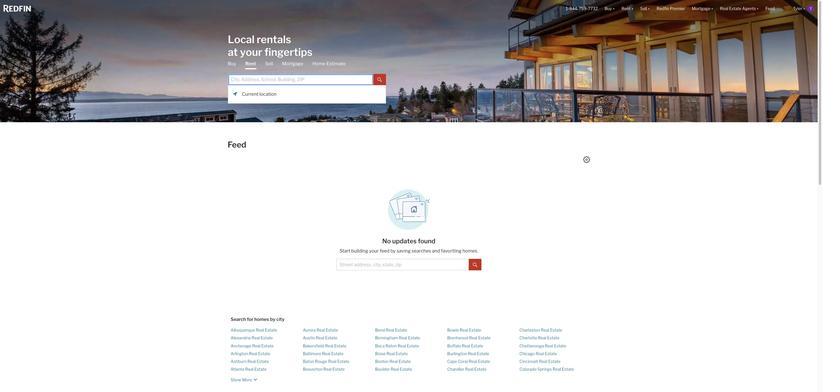Task type: locate. For each thing, give the bounding box(es) containing it.
estate down arlington real estate "link" at the left
[[257, 359, 269, 364]]

albuquerque
[[231, 328, 255, 333]]

real up cape coral real estate link
[[468, 351, 477, 356]]

sell ▾
[[641, 6, 650, 11]]

sell for sell ▾
[[641, 6, 648, 11]]

chicago real estate
[[520, 351, 558, 356]]

real for boston real estate
[[390, 359, 398, 364]]

feed
[[766, 6, 776, 11], [228, 140, 247, 150]]

4 ▾ from the left
[[712, 6, 714, 11]]

estate up 'baton rouge real estate'
[[332, 351, 344, 356]]

rent for rent
[[246, 61, 256, 66]]

boulder real estate link
[[375, 367, 413, 372]]

estate for cincinnati real estate
[[549, 359, 561, 364]]

real down aurora real estate
[[316, 336, 325, 340]]

estate for boise real estate
[[396, 351, 408, 356]]

buy ▾
[[605, 6, 615, 11]]

0 horizontal spatial your
[[240, 46, 263, 58]]

buy ▾ button
[[605, 0, 615, 17]]

1 horizontal spatial mortgage
[[693, 6, 711, 11]]

real for albuquerque real estate
[[256, 328, 264, 333]]

▾ inside rent ▾ dropdown button
[[632, 6, 634, 11]]

your left feed
[[370, 248, 379, 254]]

sell ▾ button
[[641, 0, 650, 17]]

boston real estate link
[[375, 359, 411, 364]]

real up chattanooga real estate
[[539, 336, 547, 340]]

estate up brentwood real estate link
[[470, 328, 482, 333]]

chicago real estate link
[[520, 351, 558, 356]]

estate for chandler real estate
[[475, 367, 487, 372]]

Street address, city, state, zip search field
[[337, 259, 469, 270]]

1 horizontal spatial buy
[[605, 6, 613, 11]]

0 horizontal spatial buy
[[228, 61, 236, 66]]

estate up boulder real estate
[[399, 359, 411, 364]]

estate for chattanooga real estate
[[555, 343, 567, 348]]

5 ▾ from the left
[[758, 6, 759, 11]]

home estimate
[[313, 61, 346, 66]]

1 vertical spatial rent
[[246, 61, 256, 66]]

real for atlanta real estate
[[245, 367, 254, 372]]

mortgage down fingertips
[[282, 61, 304, 66]]

0 horizontal spatial sell
[[265, 61, 273, 66]]

estate for birmingham real estate
[[408, 336, 421, 340]]

estate for baltimore real estate
[[332, 351, 344, 356]]

real up brentwood real estate
[[460, 328, 469, 333]]

estate up baltimore real estate
[[335, 343, 347, 348]]

birmingham
[[375, 336, 398, 340]]

aurora real estate
[[303, 328, 338, 333]]

estate up chattanooga real estate
[[548, 336, 560, 340]]

burlington real estate link
[[448, 351, 490, 356]]

real up birmingham
[[386, 328, 395, 333]]

real down the boston real estate link in the bottom of the page
[[391, 367, 399, 372]]

0 vertical spatial feed
[[766, 6, 776, 11]]

sell inside tab list
[[265, 61, 273, 66]]

rent ▾
[[622, 6, 634, 11]]

homes
[[255, 317, 269, 322]]

real down arlington real estate "link" at the left
[[248, 359, 256, 364]]

cincinnati real estate
[[520, 359, 561, 364]]

1 horizontal spatial rent
[[622, 6, 631, 11]]

real right mortgage ▾
[[721, 6, 729, 11]]

real right rouge
[[328, 359, 337, 364]]

chattanooga
[[520, 343, 545, 348]]

▾ left redfin
[[649, 6, 650, 11]]

mortgage link
[[282, 61, 304, 67]]

0 vertical spatial mortgage
[[693, 6, 711, 11]]

real down birmingham real estate link
[[398, 343, 406, 348]]

2 ▾ from the left
[[632, 6, 634, 11]]

estate for charleston real estate
[[551, 328, 563, 333]]

charleston real estate link
[[520, 328, 563, 333]]

estate for charlotte real estate
[[548, 336, 560, 340]]

birmingham real estate
[[375, 336, 421, 340]]

estate down boca raton real estate link
[[396, 351, 408, 356]]

anchorage real estate link
[[231, 343, 274, 348]]

your up rent link at the left top
[[240, 46, 263, 58]]

sell
[[641, 6, 648, 11], [265, 61, 273, 66]]

0 horizontal spatial by
[[270, 317, 276, 322]]

rent inside tab list
[[246, 61, 256, 66]]

real up 'buffalo real estate' link
[[470, 336, 478, 340]]

1 vertical spatial buy
[[228, 61, 236, 66]]

rent left the sell link
[[246, 61, 256, 66]]

▾ left real estate agents ▾
[[712, 6, 714, 11]]

aurora
[[303, 328, 316, 333]]

rent
[[622, 6, 631, 11], [246, 61, 256, 66]]

1 horizontal spatial your
[[370, 248, 379, 254]]

mortgage ▾ button
[[689, 0, 717, 17]]

saving
[[397, 248, 411, 254]]

baton rouge real estate
[[303, 359, 350, 364]]

estate for ashburn real estate
[[257, 359, 269, 364]]

▾ for tyler ▾
[[804, 6, 806, 11]]

buy inside dropdown button
[[605, 6, 613, 11]]

sell down local rentals at your fingertips at the top of the page
[[265, 61, 273, 66]]

real up charlotte real estate
[[541, 328, 550, 333]]

brentwood real estate link
[[448, 336, 491, 340]]

▾ for buy ▾
[[613, 6, 615, 11]]

▾ inside mortgage ▾ dropdown button
[[712, 6, 714, 11]]

building
[[352, 248, 369, 254]]

estate up austin real estate at the bottom left of page
[[326, 328, 338, 333]]

estate down chattanooga real estate link
[[545, 351, 558, 356]]

City, Address, School, Building, ZIP search field
[[228, 74, 374, 85]]

real for chandler real estate
[[466, 367, 474, 372]]

real down alexandria real estate "link"
[[252, 343, 261, 348]]

estate for burlington real estate
[[477, 351, 490, 356]]

real down albuquerque real estate link
[[252, 336, 260, 340]]

search
[[231, 317, 246, 322]]

beaverton real estate link
[[303, 367, 345, 372]]

real estate agents ▾
[[721, 6, 759, 11]]

estate down anchorage real estate link
[[258, 351, 271, 356]]

buy for buy ▾
[[605, 6, 613, 11]]

real down cape coral real estate link
[[466, 367, 474, 372]]

real up "burlington real estate" link
[[462, 343, 471, 348]]

brentwood real estate
[[448, 336, 491, 340]]

buy right the 7732
[[605, 6, 613, 11]]

estate up boca raton real estate
[[408, 336, 421, 340]]

estate down alexandria real estate "link"
[[262, 343, 274, 348]]

estate down burlington real estate
[[478, 359, 491, 364]]

real for aurora real estate
[[317, 328, 325, 333]]

real for arlington real estate
[[249, 351, 258, 356]]

▾ left rent ▾
[[613, 6, 615, 11]]

estate down charlotte real estate
[[555, 343, 567, 348]]

real up austin real estate at the bottom left of page
[[317, 328, 325, 333]]

buy down at
[[228, 61, 236, 66]]

0 vertical spatial your
[[240, 46, 263, 58]]

1 ▾ from the left
[[613, 6, 615, 11]]

real down raton
[[387, 351, 395, 356]]

buy inside tab list
[[228, 61, 236, 66]]

estate down brentwood real estate link
[[472, 343, 484, 348]]

real right springs
[[553, 367, 562, 372]]

1 horizontal spatial feed
[[766, 6, 776, 11]]

bend real estate link
[[375, 328, 408, 333]]

estate down the boston real estate link in the bottom of the page
[[400, 367, 413, 372]]

your inside local rentals at your fingertips
[[240, 46, 263, 58]]

beaverton real estate
[[303, 367, 345, 372]]

anchorage
[[231, 343, 252, 348]]

6 ▾ from the left
[[804, 6, 806, 11]]

1 vertical spatial sell
[[265, 61, 273, 66]]

1 vertical spatial mortgage
[[282, 61, 304, 66]]

estate up 'buffalo real estate' link
[[479, 336, 491, 340]]

estate up bakersfield real estate link
[[325, 336, 338, 340]]

estate for austin real estate
[[325, 336, 338, 340]]

▾ for rent ▾
[[632, 6, 634, 11]]

estate down cape coral real estate link
[[475, 367, 487, 372]]

more
[[242, 377, 252, 382]]

1 vertical spatial your
[[370, 248, 379, 254]]

estate up colorado springs real estate link
[[549, 359, 561, 364]]

0 vertical spatial rent
[[622, 6, 631, 11]]

▾ left sell ▾
[[632, 6, 634, 11]]

charleston
[[520, 328, 541, 333]]

1 horizontal spatial by
[[391, 248, 396, 254]]

1 horizontal spatial sell
[[641, 6, 648, 11]]

user photo image
[[808, 5, 815, 12]]

charleston real estate
[[520, 328, 563, 333]]

start building your feed by saving searches and favoriting homes.
[[340, 248, 479, 254]]

estate for beaverton real estate
[[333, 367, 345, 372]]

rent inside dropdown button
[[622, 6, 631, 11]]

estate up beaverton real estate link
[[338, 359, 350, 364]]

estate
[[730, 6, 742, 11], [265, 328, 277, 333], [326, 328, 338, 333], [395, 328, 408, 333], [470, 328, 482, 333], [551, 328, 563, 333], [261, 336, 273, 340], [325, 336, 338, 340], [408, 336, 421, 340], [479, 336, 491, 340], [548, 336, 560, 340], [262, 343, 274, 348], [335, 343, 347, 348], [407, 343, 419, 348], [472, 343, 484, 348], [555, 343, 567, 348], [258, 351, 271, 356], [332, 351, 344, 356], [396, 351, 408, 356], [477, 351, 490, 356], [545, 351, 558, 356], [257, 359, 269, 364], [338, 359, 350, 364], [399, 359, 411, 364], [478, 359, 491, 364], [549, 359, 561, 364], [255, 367, 267, 372], [333, 367, 345, 372], [400, 367, 413, 372], [475, 367, 487, 372], [562, 367, 575, 372]]

▾
[[613, 6, 615, 11], [632, 6, 634, 11], [649, 6, 650, 11], [712, 6, 714, 11], [758, 6, 759, 11], [804, 6, 806, 11]]

real down baton rouge real estate link
[[324, 367, 332, 372]]

bowie real estate
[[448, 328, 482, 333]]

estate down ashburn real estate
[[255, 367, 267, 372]]

real for austin real estate
[[316, 336, 325, 340]]

estate left "agents"
[[730, 6, 742, 11]]

by left "city"
[[270, 317, 276, 322]]

real up baltimore real estate
[[325, 343, 334, 348]]

1 vertical spatial feed
[[228, 140, 247, 150]]

mortgage ▾ button
[[693, 0, 714, 17]]

cape coral real estate link
[[448, 359, 491, 364]]

mortgage for mortgage
[[282, 61, 304, 66]]

sell link
[[265, 61, 273, 67]]

real up springs
[[540, 359, 548, 364]]

buy for buy
[[228, 61, 236, 66]]

burlington real estate
[[448, 351, 490, 356]]

rent right buy ▾
[[622, 6, 631, 11]]

estate down homes
[[265, 328, 277, 333]]

mortgage inside tab list
[[282, 61, 304, 66]]

real inside dropdown button
[[721, 6, 729, 11]]

real up baton rouge real estate link
[[322, 351, 331, 356]]

estate up birmingham real estate at bottom
[[395, 328, 408, 333]]

3 ▾ from the left
[[649, 6, 650, 11]]

boston real estate
[[375, 359, 411, 364]]

estate down 'baton rouge real estate'
[[333, 367, 345, 372]]

estate up cape coral real estate link
[[477, 351, 490, 356]]

estate for albuquerque real estate
[[265, 328, 277, 333]]

sell for sell
[[265, 61, 273, 66]]

tab list
[[228, 61, 386, 103]]

0 vertical spatial sell
[[641, 6, 648, 11]]

buffalo
[[448, 343, 462, 348]]

▾ right "agents"
[[758, 6, 759, 11]]

favoriting
[[441, 248, 462, 254]]

by right feed
[[391, 248, 396, 254]]

sell right rent ▾
[[641, 6, 648, 11]]

boston
[[375, 359, 389, 364]]

real up boulder real estate link
[[390, 359, 398, 364]]

estate up charlotte real estate link
[[551, 328, 563, 333]]

1 vertical spatial by
[[270, 317, 276, 322]]

estate for boulder real estate
[[400, 367, 413, 372]]

real for beaverton real estate
[[324, 367, 332, 372]]

estate for bend real estate
[[395, 328, 408, 333]]

rent ▾ button
[[619, 0, 637, 17]]

feed inside "feed" button
[[766, 6, 776, 11]]

real up cincinnati real estate link
[[536, 351, 545, 356]]

real for baltimore real estate
[[322, 351, 331, 356]]

real up boca raton real estate
[[399, 336, 408, 340]]

current location button
[[242, 91, 381, 97]]

real for buffalo real estate
[[462, 343, 471, 348]]

chicago
[[520, 351, 535, 356]]

▾ for sell ▾
[[649, 6, 650, 11]]

0 vertical spatial buy
[[605, 6, 613, 11]]

real down charlotte real estate
[[545, 343, 554, 348]]

real down homes
[[256, 328, 264, 333]]

location
[[260, 91, 277, 97]]

real estate agents ▾ button
[[717, 0, 763, 17]]

baton
[[303, 359, 314, 364]]

estate for atlanta real estate
[[255, 367, 267, 372]]

▾ right tyler
[[804, 6, 806, 11]]

sell inside dropdown button
[[641, 6, 648, 11]]

0 horizontal spatial mortgage
[[282, 61, 304, 66]]

estate down albuquerque real estate link
[[261, 336, 273, 340]]

rent link
[[246, 61, 256, 69]]

baltimore real estate link
[[303, 351, 344, 356]]

real down anchorage real estate link
[[249, 351, 258, 356]]

mortgage inside dropdown button
[[693, 6, 711, 11]]

844-
[[570, 6, 579, 11]]

▾ inside sell ▾ dropdown button
[[649, 6, 650, 11]]

▾ inside buy ▾ dropdown button
[[613, 6, 615, 11]]

real down ashburn real estate link
[[245, 367, 254, 372]]

mortgage right premier
[[693, 6, 711, 11]]

0 horizontal spatial rent
[[246, 61, 256, 66]]

real for birmingham real estate
[[399, 336, 408, 340]]

by
[[391, 248, 396, 254], [270, 317, 276, 322]]

buy
[[605, 6, 613, 11], [228, 61, 236, 66]]

boca raton real estate link
[[375, 343, 419, 348]]

0 horizontal spatial feed
[[228, 140, 247, 150]]



Task type: vqa. For each thing, say whether or not it's contained in the screenshot.
Rent ▾ button
yes



Task type: describe. For each thing, give the bounding box(es) containing it.
city
[[277, 317, 285, 322]]

7732
[[589, 6, 598, 11]]

1-844-759-7732
[[566, 6, 598, 11]]

estate for aurora real estate
[[326, 328, 338, 333]]

chattanooga real estate link
[[520, 343, 567, 348]]

tab list containing buy
[[228, 61, 386, 103]]

cincinnati
[[520, 359, 539, 364]]

buy link
[[228, 61, 236, 67]]

alexandria
[[231, 336, 251, 340]]

real for boulder real estate
[[391, 367, 399, 372]]

estate for bakersfield real estate
[[335, 343, 347, 348]]

atlanta real estate link
[[231, 367, 267, 372]]

real for bowie real estate
[[460, 328, 469, 333]]

arlington
[[231, 351, 248, 356]]

759-
[[579, 6, 589, 11]]

birmingham real estate link
[[375, 336, 421, 340]]

no updates found
[[383, 237, 436, 245]]

estate for buffalo real estate
[[472, 343, 484, 348]]

real for chattanooga real estate
[[545, 343, 554, 348]]

bakersfield real estate link
[[303, 343, 347, 348]]

boise real estate link
[[375, 351, 408, 356]]

feed button
[[763, 0, 791, 17]]

real for bend real estate
[[386, 328, 395, 333]]

ashburn
[[231, 359, 247, 364]]

for
[[247, 317, 254, 322]]

found
[[418, 237, 436, 245]]

redfin premier button
[[654, 0, 689, 17]]

feed
[[380, 248, 390, 254]]

real for chicago real estate
[[536, 351, 545, 356]]

cape
[[448, 359, 458, 364]]

estate for arlington real estate
[[258, 351, 271, 356]]

colorado springs real estate link
[[520, 367, 575, 372]]

premier
[[671, 6, 686, 11]]

beaverton
[[303, 367, 323, 372]]

submit search image
[[473, 263, 478, 267]]

homes.
[[463, 248, 479, 254]]

atlanta real estate
[[231, 367, 267, 372]]

start
[[340, 248, 351, 254]]

real for bakersfield real estate
[[325, 343, 334, 348]]

estimate
[[327, 61, 346, 66]]

local
[[228, 33, 255, 46]]

estate for brentwood real estate
[[479, 336, 491, 340]]

searches
[[412, 248, 431, 254]]

austin real estate
[[303, 336, 338, 340]]

charlotte
[[520, 336, 538, 340]]

chandler
[[448, 367, 465, 372]]

show more link
[[231, 374, 259, 383]]

charlotte real estate link
[[520, 336, 560, 340]]

boulder
[[375, 367, 390, 372]]

real for brentwood real estate
[[470, 336, 478, 340]]

estate for boston real estate
[[399, 359, 411, 364]]

estate inside dropdown button
[[730, 6, 742, 11]]

updates
[[393, 237, 417, 245]]

bend
[[375, 328, 385, 333]]

bakersfield
[[303, 343, 325, 348]]

anchorage real estate
[[231, 343, 274, 348]]

real down burlington real estate
[[469, 359, 478, 364]]

atlanta
[[231, 367, 245, 372]]

▾ for mortgage ▾
[[712, 6, 714, 11]]

ashburn real estate link
[[231, 359, 269, 364]]

tyler
[[794, 6, 803, 11]]

real for burlington real estate
[[468, 351, 477, 356]]

alexandria real estate
[[231, 336, 273, 340]]

real for ashburn real estate
[[248, 359, 256, 364]]

charlotte real estate
[[520, 336, 560, 340]]

rent ▾ button
[[622, 0, 634, 17]]

colorado
[[520, 367, 537, 372]]

bakersfield real estate
[[303, 343, 347, 348]]

boise real estate
[[375, 351, 408, 356]]

estate right springs
[[562, 367, 575, 372]]

sell ▾ button
[[637, 0, 654, 17]]

buy ▾ button
[[602, 0, 619, 17]]

estate for anchorage real estate
[[262, 343, 274, 348]]

boca
[[375, 343, 385, 348]]

current
[[242, 91, 259, 97]]

tyler ▾
[[794, 6, 806, 11]]

real for boise real estate
[[387, 351, 395, 356]]

baton rouge real estate link
[[303, 359, 350, 364]]

real for charlotte real estate
[[539, 336, 547, 340]]

estate for alexandria real estate
[[261, 336, 273, 340]]

real for alexandria real estate
[[252, 336, 260, 340]]

estate for bowie real estate
[[470, 328, 482, 333]]

0 vertical spatial by
[[391, 248, 396, 254]]

cape coral real estate
[[448, 359, 491, 364]]

cincinnati real estate link
[[520, 359, 561, 364]]

rouge
[[315, 359, 328, 364]]

mortgage for mortgage ▾
[[693, 6, 711, 11]]

real for charleston real estate
[[541, 328, 550, 333]]

home estimate link
[[313, 61, 346, 67]]

rent for rent ▾
[[622, 6, 631, 11]]

burlington
[[448, 351, 467, 356]]

arlington real estate
[[231, 351, 271, 356]]

bowie
[[448, 328, 459, 333]]

baltimore
[[303, 351, 322, 356]]

fingertips
[[265, 46, 313, 58]]

estate down birmingham real estate link
[[407, 343, 419, 348]]

estate for chicago real estate
[[545, 351, 558, 356]]

albuquerque real estate link
[[231, 328, 277, 333]]

at
[[228, 46, 238, 58]]

raton
[[386, 343, 397, 348]]

real for anchorage real estate
[[252, 343, 261, 348]]

show
[[231, 377, 241, 382]]

▾ inside 'real estate agents ▾' link
[[758, 6, 759, 11]]

alexandria real estate link
[[231, 336, 273, 340]]

real for cincinnati real estate
[[540, 359, 548, 364]]

submit search image
[[378, 77, 382, 82]]

local rentals at your fingertips
[[228, 33, 313, 58]]

rentals
[[257, 33, 291, 46]]

austin real estate link
[[303, 336, 338, 340]]



